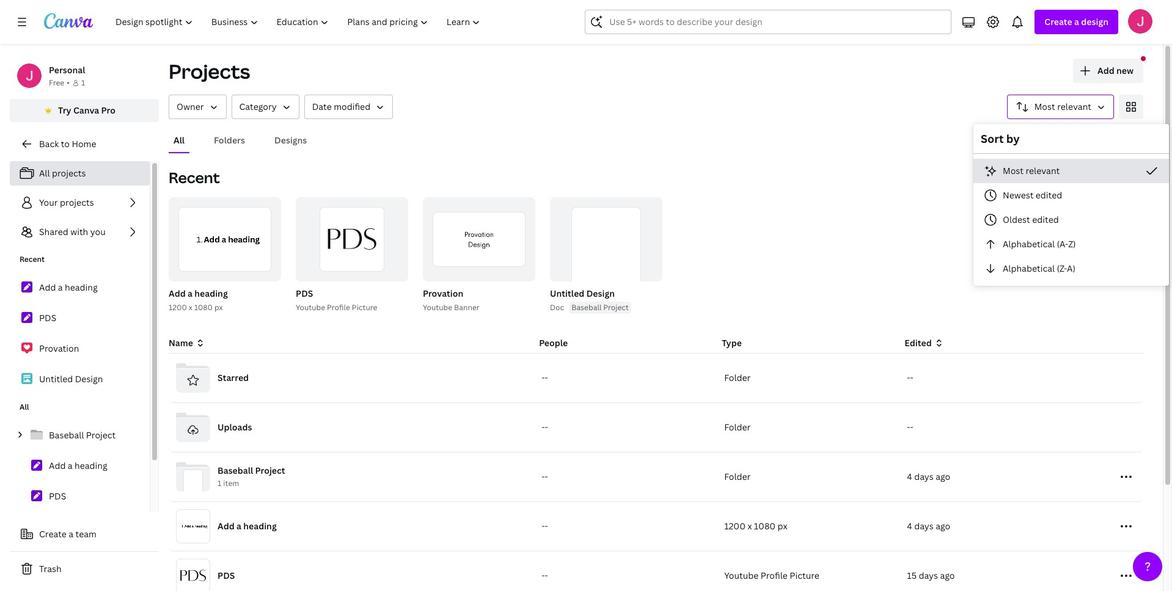 Task type: vqa. For each thing, say whether or not it's contained in the screenshot.
the Print-ready (3.2K)
no



Task type: locate. For each thing, give the bounding box(es) containing it.
pds link up provation link
[[10, 306, 150, 331]]

1 vertical spatial add a heading
[[49, 460, 107, 472]]

1200 x 1080 px
[[724, 521, 787, 532]]

0 horizontal spatial untitled design
[[39, 373, 103, 385]]

your
[[39, 197, 58, 208]]

0 vertical spatial baseball project
[[572, 303, 629, 313]]

1 add a heading link from the top
[[10, 275, 150, 301]]

relevant up the newest edited
[[1026, 165, 1060, 177]]

px
[[214, 303, 223, 313], [778, 521, 787, 532]]

px up youtube profile picture
[[778, 521, 787, 532]]

a down shared
[[58, 282, 63, 293]]

add a heading down baseball project link
[[49, 460, 107, 472]]

alphabetical (z-a) button
[[974, 257, 1169, 281]]

all
[[174, 134, 185, 146], [39, 167, 50, 179], [20, 402, 29, 413]]

edited up alphabetical (a-z)
[[1032, 214, 1059, 226]]

1200 inside add a heading 1200 x 1080 px
[[169, 303, 187, 313]]

1 folder from the top
[[724, 372, 751, 384]]

sort by list box
[[974, 159, 1169, 281]]

1 vertical spatial 1
[[253, 268, 256, 276]]

design down provation link
[[75, 373, 103, 385]]

most relevant down add new dropdown button
[[1034, 101, 1091, 112]]

2 vertical spatial folder
[[724, 471, 751, 483]]

pds inside pds youtube profile picture
[[296, 288, 313, 299]]

2 folder from the top
[[724, 422, 751, 433]]

all inside all button
[[174, 134, 185, 146]]

0 vertical spatial 1080
[[194, 303, 213, 313]]

0 vertical spatial 1200
[[169, 303, 187, 313]]

0 vertical spatial px
[[214, 303, 223, 313]]

oldest edited option
[[974, 208, 1169, 232]]

a up name button
[[188, 288, 192, 299]]

personal
[[49, 64, 85, 76]]

2 list from the top
[[10, 275, 150, 392]]

1 vertical spatial most
[[1003, 165, 1024, 177]]

days for picture
[[919, 570, 938, 582]]

1 vertical spatial picture
[[790, 570, 819, 582]]

a inside add a heading 1200 x 1080 px
[[188, 288, 192, 299]]

1 left of at the left top
[[253, 268, 256, 276]]

baseball
[[572, 303, 602, 313], [49, 430, 84, 441], [218, 465, 253, 477]]

designs
[[274, 134, 307, 146]]

0 vertical spatial add a heading
[[39, 282, 98, 293]]

canva
[[73, 105, 99, 116]]

item
[[223, 479, 239, 489]]

2 vertical spatial days
[[919, 570, 938, 582]]

untitled design down provation link
[[39, 373, 103, 385]]

1 vertical spatial untitled design
[[39, 373, 103, 385]]

1 vertical spatial project
[[86, 430, 116, 441]]

2 alphabetical from the top
[[1003, 263, 1055, 274]]

0 vertical spatial untitled
[[550, 288, 584, 299]]

0 horizontal spatial design
[[75, 373, 103, 385]]

create a team
[[39, 529, 96, 540]]

1 for 1
[[81, 78, 85, 88]]

projects for all projects
[[52, 167, 86, 179]]

0 vertical spatial 4
[[907, 471, 912, 483]]

heading up name button
[[194, 288, 228, 299]]

1 vertical spatial 1080
[[754, 521, 776, 532]]

folder
[[724, 372, 751, 384], [724, 422, 751, 433], [724, 471, 751, 483]]

alphabetical down "oldest edited"
[[1003, 238, 1055, 250]]

all projects link
[[10, 161, 150, 186]]

all inside all projects link
[[39, 167, 50, 179]]

0 vertical spatial list
[[10, 161, 150, 244]]

1 horizontal spatial provation
[[423, 288, 463, 299]]

profile
[[327, 303, 350, 313], [761, 570, 788, 582]]

edited up "oldest edited"
[[1036, 189, 1062, 201]]

relevant
[[1057, 101, 1091, 112], [1026, 165, 1060, 177]]

provation up the "untitled design" link
[[39, 343, 79, 354]]

4 days ago
[[907, 471, 950, 483], [907, 521, 950, 532]]

provation for provation
[[39, 343, 79, 354]]

0 vertical spatial create
[[1045, 16, 1072, 28]]

x
[[189, 303, 192, 313], [748, 521, 752, 532]]

list containing baseball project
[[10, 423, 150, 571]]

4 for folder
[[907, 471, 912, 483]]

1 4 days ago from the top
[[907, 471, 950, 483]]

2
[[269, 268, 273, 276]]

alphabetical down alphabetical (a-z)
[[1003, 263, 1055, 274]]

youtube down provation button
[[423, 303, 452, 313]]

1 vertical spatial 1200
[[724, 521, 746, 532]]

1 vertical spatial 4 days ago
[[907, 521, 950, 532]]

all button
[[169, 129, 189, 152]]

days
[[914, 471, 934, 483], [914, 521, 934, 532], [919, 570, 938, 582]]

1 horizontal spatial design
[[586, 288, 615, 299]]

recent down shared
[[20, 254, 45, 265]]

create a design
[[1045, 16, 1109, 28]]

None search field
[[585, 10, 952, 34]]

1 vertical spatial design
[[75, 373, 103, 385]]

0 vertical spatial add a heading link
[[10, 275, 150, 301]]

1 vertical spatial x
[[748, 521, 752, 532]]

youtube down pds button
[[296, 303, 325, 313]]

1 horizontal spatial baseball project
[[572, 303, 629, 313]]

1 vertical spatial 4
[[907, 521, 912, 532]]

0 vertical spatial baseball
[[572, 303, 602, 313]]

0 vertical spatial most relevant
[[1034, 101, 1091, 112]]

list
[[10, 161, 150, 244], [10, 275, 150, 392], [10, 423, 150, 571]]

0 horizontal spatial most
[[1003, 165, 1024, 177]]

add inside add a heading 1200 x 1080 px
[[169, 288, 186, 299]]

untitled inside button
[[550, 288, 584, 299]]

1080 down "add a heading" button
[[194, 303, 213, 313]]

0 horizontal spatial 1
[[81, 78, 85, 88]]

1 horizontal spatial youtube
[[423, 303, 452, 313]]

profile inside pds youtube profile picture
[[327, 303, 350, 313]]

alphabetical
[[1003, 238, 1055, 250], [1003, 263, 1055, 274]]

add a heading down the item
[[218, 521, 277, 532]]

heading
[[65, 282, 98, 293], [194, 288, 228, 299], [75, 460, 107, 472], [243, 521, 277, 532]]

design inside button
[[586, 288, 615, 299]]

1 vertical spatial pds link
[[10, 484, 150, 510]]

heading down baseball project link
[[75, 460, 107, 472]]

0 horizontal spatial untitled
[[39, 373, 73, 385]]

relevant inside option
[[1026, 165, 1060, 177]]

0 horizontal spatial profile
[[327, 303, 350, 313]]

2 vertical spatial 1
[[218, 479, 221, 489]]

4 for 1200 x 1080 px
[[907, 521, 912, 532]]

1080 up youtube profile picture
[[754, 521, 776, 532]]

ago
[[936, 471, 950, 483], [936, 521, 950, 532], [940, 570, 955, 582]]

1 vertical spatial relevant
[[1026, 165, 1060, 177]]

1 horizontal spatial baseball
[[218, 465, 253, 477]]

1 alphabetical from the top
[[1003, 238, 1055, 250]]

create left 'design'
[[1045, 16, 1072, 28]]

pds button
[[296, 287, 313, 302]]

create
[[1045, 16, 1072, 28], [39, 529, 67, 540]]

trash
[[39, 563, 61, 575]]

1 vertical spatial alphabetical
[[1003, 263, 1055, 274]]

back
[[39, 138, 59, 150]]

add a heading for first add a heading link from the top of the page
[[39, 282, 98, 293]]

1 vertical spatial days
[[914, 521, 934, 532]]

0 horizontal spatial 1200
[[169, 303, 187, 313]]

most relevant inside option
[[1003, 165, 1060, 177]]

design inside list
[[75, 373, 103, 385]]

0 vertical spatial provation
[[423, 288, 463, 299]]

1 vertical spatial add a heading link
[[10, 453, 150, 479]]

create inside dropdown button
[[1045, 16, 1072, 28]]

edited inside "option"
[[1032, 214, 1059, 226]]

a left 'design'
[[1074, 16, 1079, 28]]

add
[[1098, 65, 1114, 76], [39, 282, 56, 293], [169, 288, 186, 299], [49, 460, 66, 472], [218, 521, 234, 532]]

2 horizontal spatial all
[[174, 134, 185, 146]]

2 4 days ago from the top
[[907, 521, 950, 532]]

baseball up the item
[[218, 465, 253, 477]]

baseball project down untitled design button
[[572, 303, 629, 313]]

baseball project link
[[10, 423, 150, 449]]

baseball project down the "untitled design" link
[[49, 430, 116, 441]]

0 horizontal spatial youtube
[[296, 303, 325, 313]]

1 left the item
[[218, 479, 221, 489]]

0 horizontal spatial baseball project
[[49, 430, 116, 441]]

newest edited
[[1003, 189, 1062, 201]]

free
[[49, 78, 64, 88]]

0 vertical spatial most
[[1034, 101, 1055, 112]]

design up baseball project button at bottom
[[586, 288, 615, 299]]

0 vertical spatial edited
[[1036, 189, 1062, 201]]

pds link
[[10, 306, 150, 331], [10, 484, 150, 510]]

youtube for pds
[[296, 303, 325, 313]]

0 vertical spatial all
[[174, 134, 185, 146]]

1 vertical spatial create
[[39, 529, 67, 540]]

0 vertical spatial x
[[189, 303, 192, 313]]

2 horizontal spatial project
[[603, 303, 629, 313]]

1200
[[169, 303, 187, 313], [724, 521, 746, 532]]

1 horizontal spatial untitled
[[550, 288, 584, 299]]

1 inside baseball project 1 item
[[218, 479, 221, 489]]

most relevant
[[1034, 101, 1091, 112], [1003, 165, 1060, 177]]

top level navigation element
[[108, 10, 491, 34]]

your projects
[[39, 197, 94, 208]]

1080
[[194, 303, 213, 313], [754, 521, 776, 532]]

a left team
[[69, 529, 73, 540]]

0 horizontal spatial x
[[189, 303, 192, 313]]

1 horizontal spatial px
[[778, 521, 787, 532]]

1 horizontal spatial project
[[255, 465, 285, 477]]

2 vertical spatial ago
[[940, 570, 955, 582]]

a inside dropdown button
[[1074, 16, 1079, 28]]

projects
[[52, 167, 86, 179], [60, 197, 94, 208]]

alphabetical (a-z) button
[[974, 232, 1169, 257]]

create inside button
[[39, 529, 67, 540]]

1 list from the top
[[10, 161, 150, 244]]

add left new
[[1098, 65, 1114, 76]]

1 vertical spatial projects
[[60, 197, 94, 208]]

0 horizontal spatial project
[[86, 430, 116, 441]]

1 vertical spatial folder
[[724, 422, 751, 433]]

1 right '•'
[[81, 78, 85, 88]]

project inside button
[[603, 303, 629, 313]]

alphabetical for alphabetical (a-z)
[[1003, 238, 1055, 250]]

x down "add a heading" button
[[189, 303, 192, 313]]

recent down all button
[[169, 167, 220, 188]]

1 vertical spatial profile
[[761, 570, 788, 582]]

1 vertical spatial edited
[[1032, 214, 1059, 226]]

0 vertical spatial recent
[[169, 167, 220, 188]]

alphabetical inside option
[[1003, 238, 1055, 250]]

1 horizontal spatial recent
[[169, 167, 220, 188]]

edited inside "option"
[[1036, 189, 1062, 201]]

pds link up team
[[10, 484, 150, 510]]

0 vertical spatial relevant
[[1057, 101, 1091, 112]]

heading inside add a heading 1200 x 1080 px
[[194, 288, 228, 299]]

provation inside list
[[39, 343, 79, 354]]

youtube inside pds youtube profile picture
[[296, 303, 325, 313]]

back to home
[[39, 138, 96, 150]]

2 vertical spatial add a heading
[[218, 521, 277, 532]]

untitled
[[550, 288, 584, 299], [39, 373, 73, 385]]

1 vertical spatial all
[[39, 167, 50, 179]]

0 vertical spatial folder
[[724, 372, 751, 384]]

1 vertical spatial baseball
[[49, 430, 84, 441]]

most relevant up the newest edited
[[1003, 165, 1060, 177]]

starred
[[218, 372, 249, 384]]

1 vertical spatial list
[[10, 275, 150, 392]]

projects for your projects
[[60, 197, 94, 208]]

1 vertical spatial recent
[[20, 254, 45, 265]]

2 vertical spatial baseball
[[218, 465, 253, 477]]

untitled design up baseball project button at bottom
[[550, 288, 615, 299]]

folder for starred
[[724, 372, 751, 384]]

0 horizontal spatial picture
[[352, 303, 377, 313]]

1 vertical spatial px
[[778, 521, 787, 532]]

1 for 1 of 2
[[253, 268, 256, 276]]

0 vertical spatial design
[[586, 288, 615, 299]]

youtube inside provation youtube banner
[[423, 303, 452, 313]]

1 4 from the top
[[907, 471, 912, 483]]

alphabetical (a-z) option
[[974, 232, 1169, 257]]

4
[[907, 471, 912, 483], [907, 521, 912, 532]]

0 horizontal spatial baseball
[[49, 430, 84, 441]]

picture
[[352, 303, 377, 313], [790, 570, 819, 582]]

add a heading
[[39, 282, 98, 293], [49, 460, 107, 472], [218, 521, 277, 532]]

untitled design inside list
[[39, 373, 103, 385]]

add down the item
[[218, 521, 234, 532]]

create for create a team
[[39, 529, 67, 540]]

recent
[[169, 167, 220, 188], [20, 254, 45, 265]]

alphabetical inside option
[[1003, 263, 1055, 274]]

3 folder from the top
[[724, 471, 751, 483]]

baseball project
[[572, 303, 629, 313], [49, 430, 116, 441]]

add a heading link
[[10, 275, 150, 301], [10, 453, 150, 479]]

youtube down 1200 x 1080 px
[[724, 570, 759, 582]]

0 vertical spatial projects
[[52, 167, 86, 179]]

owner
[[177, 101, 204, 112]]

1 vertical spatial ago
[[936, 521, 950, 532]]

provation up banner
[[423, 288, 463, 299]]

design
[[1081, 16, 1109, 28]]

1 horizontal spatial 1
[[218, 479, 221, 489]]

youtube
[[296, 303, 325, 313], [423, 303, 452, 313], [724, 570, 759, 582]]

3 list from the top
[[10, 423, 150, 571]]

2 pds link from the top
[[10, 484, 150, 510]]

add down shared
[[39, 282, 56, 293]]

-
[[542, 372, 545, 384], [545, 372, 548, 384], [907, 372, 910, 384], [910, 372, 914, 384], [542, 422, 545, 433], [545, 422, 548, 433], [907, 422, 910, 433], [910, 422, 914, 433], [542, 471, 545, 483], [545, 471, 548, 483], [542, 521, 545, 532], [545, 521, 548, 532], [542, 570, 545, 582], [545, 570, 548, 582]]

1 vertical spatial untitled
[[39, 373, 73, 385]]

1 horizontal spatial create
[[1045, 16, 1072, 28]]

oldest edited button
[[974, 208, 1169, 232]]

1 horizontal spatial 1200
[[724, 521, 746, 532]]

baseball down the "untitled design" link
[[49, 430, 84, 441]]

most
[[1034, 101, 1055, 112], [1003, 165, 1024, 177]]

2 horizontal spatial baseball
[[572, 303, 602, 313]]

Sort by button
[[1007, 95, 1114, 119]]

2 vertical spatial list
[[10, 423, 150, 571]]

x up youtube profile picture
[[748, 521, 752, 532]]

add a heading link down baseball project link
[[10, 453, 150, 479]]

banner
[[454, 303, 480, 313]]

baseball down untitled design button
[[572, 303, 602, 313]]

add a heading link down shared with you link
[[10, 275, 150, 301]]

0 vertical spatial 4 days ago
[[907, 471, 950, 483]]

0 horizontal spatial provation
[[39, 343, 79, 354]]

add a heading down shared with you
[[39, 282, 98, 293]]

projects right your on the top
[[60, 197, 94, 208]]

untitled design button
[[550, 287, 615, 302]]

0 horizontal spatial recent
[[20, 254, 45, 265]]

list containing all projects
[[10, 161, 150, 244]]

0 vertical spatial pds link
[[10, 306, 150, 331]]

name
[[169, 337, 193, 349]]

untitled down provation link
[[39, 373, 73, 385]]

Category button
[[231, 95, 299, 119]]

pds
[[296, 288, 313, 299], [39, 312, 56, 324], [49, 491, 66, 502], [218, 570, 235, 582]]

2 4 from the top
[[907, 521, 912, 532]]

untitled design
[[550, 288, 615, 299], [39, 373, 103, 385]]

create left team
[[39, 529, 67, 540]]

provation inside provation youtube banner
[[423, 288, 463, 299]]

relevant down add new dropdown button
[[1057, 101, 1091, 112]]

1 vertical spatial most relevant
[[1003, 165, 1060, 177]]

0 horizontal spatial create
[[39, 529, 67, 540]]

design
[[586, 288, 615, 299], [75, 373, 103, 385]]

px down "add a heading" button
[[214, 303, 223, 313]]

0 vertical spatial project
[[603, 303, 629, 313]]

untitled up doc
[[550, 288, 584, 299]]

to
[[61, 138, 70, 150]]

projects down back to home on the left of the page
[[52, 167, 86, 179]]

2 vertical spatial all
[[20, 402, 29, 413]]

add up name
[[169, 288, 186, 299]]



Task type: describe. For each thing, give the bounding box(es) containing it.
pds youtube profile picture
[[296, 288, 377, 313]]

alphabetical (z-a)
[[1003, 263, 1076, 274]]

category
[[239, 101, 277, 112]]

(a-
[[1057, 238, 1068, 250]]

baseball inside button
[[572, 303, 602, 313]]

1080 inside add a heading 1200 x 1080 px
[[194, 303, 213, 313]]

1 of 2
[[253, 268, 273, 276]]

new
[[1117, 65, 1134, 76]]

you
[[90, 226, 106, 238]]

0 vertical spatial ago
[[936, 471, 950, 483]]

create for create a design
[[1045, 16, 1072, 28]]

2 add a heading link from the top
[[10, 453, 150, 479]]

all projects
[[39, 167, 86, 179]]

z)
[[1068, 238, 1076, 250]]

Date modified button
[[304, 95, 393, 119]]

edited button
[[905, 337, 1078, 350]]

try canva pro button
[[10, 99, 159, 122]]

shared
[[39, 226, 68, 238]]

alphabetical for alphabetical (z-a)
[[1003, 263, 1055, 274]]

project inside baseball project 1 item
[[255, 465, 285, 477]]

baseball project inside list
[[49, 430, 116, 441]]

add down baseball project link
[[49, 460, 66, 472]]

2 horizontal spatial youtube
[[724, 570, 759, 582]]

pro
[[101, 105, 115, 116]]

name button
[[169, 337, 205, 350]]

a down the item
[[237, 521, 241, 532]]

of
[[258, 268, 267, 276]]

shared with you link
[[10, 220, 150, 244]]

ago for 1080
[[936, 521, 950, 532]]

a inside button
[[69, 529, 73, 540]]

all for all projects
[[39, 167, 50, 179]]

create a design button
[[1035, 10, 1118, 34]]

•
[[67, 78, 70, 88]]

james peterson image
[[1128, 9, 1153, 34]]

newest
[[1003, 189, 1034, 201]]

heading down shared with you link
[[65, 282, 98, 293]]

1 horizontal spatial x
[[748, 521, 752, 532]]

1 horizontal spatial 1080
[[754, 521, 776, 532]]

newest edited option
[[974, 183, 1169, 208]]

folders
[[214, 134, 245, 146]]

oldest edited
[[1003, 214, 1059, 226]]

a down baseball project link
[[68, 460, 73, 472]]

try
[[58, 105, 71, 116]]

create a team button
[[10, 523, 159, 547]]

0 horizontal spatial all
[[20, 402, 29, 413]]

alphabetical (a-z)
[[1003, 238, 1076, 250]]

most relevant button
[[974, 159, 1169, 183]]

back to home link
[[10, 132, 159, 156]]

type
[[722, 337, 742, 349]]

heading down baseball project 1 item on the bottom left
[[243, 521, 277, 532]]

doc
[[550, 303, 564, 313]]

edited for newest edited
[[1036, 189, 1062, 201]]

date modified
[[312, 101, 370, 112]]

most relevant option
[[974, 159, 1169, 183]]

baseball project inside button
[[572, 303, 629, 313]]

alphabetical (z-a) option
[[974, 257, 1169, 281]]

days for 1080
[[914, 521, 934, 532]]

all for all button
[[174, 134, 185, 146]]

4 days ago for 1200 x 1080 px
[[907, 521, 950, 532]]

add inside dropdown button
[[1098, 65, 1114, 76]]

baseball project 1 item
[[218, 465, 285, 489]]

add a heading 1200 x 1080 px
[[169, 288, 228, 313]]

folder for uploads
[[724, 422, 751, 433]]

list containing add a heading
[[10, 275, 150, 392]]

picture inside pds youtube profile picture
[[352, 303, 377, 313]]

edited
[[905, 337, 932, 349]]

provation for provation youtube banner
[[423, 288, 463, 299]]

x inside add a heading 1200 x 1080 px
[[189, 303, 192, 313]]

ago for picture
[[940, 570, 955, 582]]

newest edited button
[[974, 183, 1169, 208]]

shared with you
[[39, 226, 106, 238]]

folders button
[[209, 129, 250, 152]]

free •
[[49, 78, 70, 88]]

Search search field
[[610, 10, 927, 34]]

add new button
[[1073, 59, 1143, 83]]

sort by
[[981, 131, 1020, 146]]

Owner button
[[169, 95, 226, 119]]

untitled design link
[[10, 367, 150, 392]]

px inside add a heading 1200 x 1080 px
[[214, 303, 223, 313]]

add new
[[1098, 65, 1134, 76]]

most inside most relevant option
[[1003, 165, 1024, 177]]

uploads
[[218, 422, 252, 433]]

1 pds link from the top
[[10, 306, 150, 331]]

with
[[70, 226, 88, 238]]

modified
[[334, 101, 370, 112]]

1 horizontal spatial picture
[[790, 570, 819, 582]]

project inside list
[[86, 430, 116, 441]]

4 days ago for folder
[[907, 471, 950, 483]]

date
[[312, 101, 332, 112]]

provation button
[[423, 287, 463, 302]]

home
[[72, 138, 96, 150]]

sort
[[981, 131, 1004, 146]]

by
[[1006, 131, 1020, 146]]

add a heading button
[[169, 287, 228, 302]]

youtube profile picture
[[724, 570, 819, 582]]

team
[[75, 529, 96, 540]]

oldest
[[1003, 214, 1030, 226]]

0 vertical spatial untitled design
[[550, 288, 615, 299]]

add a heading for 2nd add a heading link
[[49, 460, 107, 472]]

baseball project button
[[569, 302, 631, 314]]

provation link
[[10, 336, 150, 362]]

edited for oldest edited
[[1032, 214, 1059, 226]]

try canva pro
[[58, 105, 115, 116]]

projects
[[169, 58, 250, 84]]

(z-
[[1057, 263, 1067, 274]]

provation youtube banner
[[423, 288, 480, 313]]

people
[[539, 337, 568, 349]]

1 horizontal spatial profile
[[761, 570, 788, 582]]

designs button
[[270, 129, 312, 152]]

your projects link
[[10, 191, 150, 215]]

trash link
[[10, 557, 159, 582]]

15
[[907, 570, 917, 582]]

a)
[[1067, 263, 1076, 274]]

0 vertical spatial days
[[914, 471, 934, 483]]

youtube for provation
[[423, 303, 452, 313]]

baseball inside baseball project 1 item
[[218, 465, 253, 477]]

15 days ago
[[907, 570, 955, 582]]



